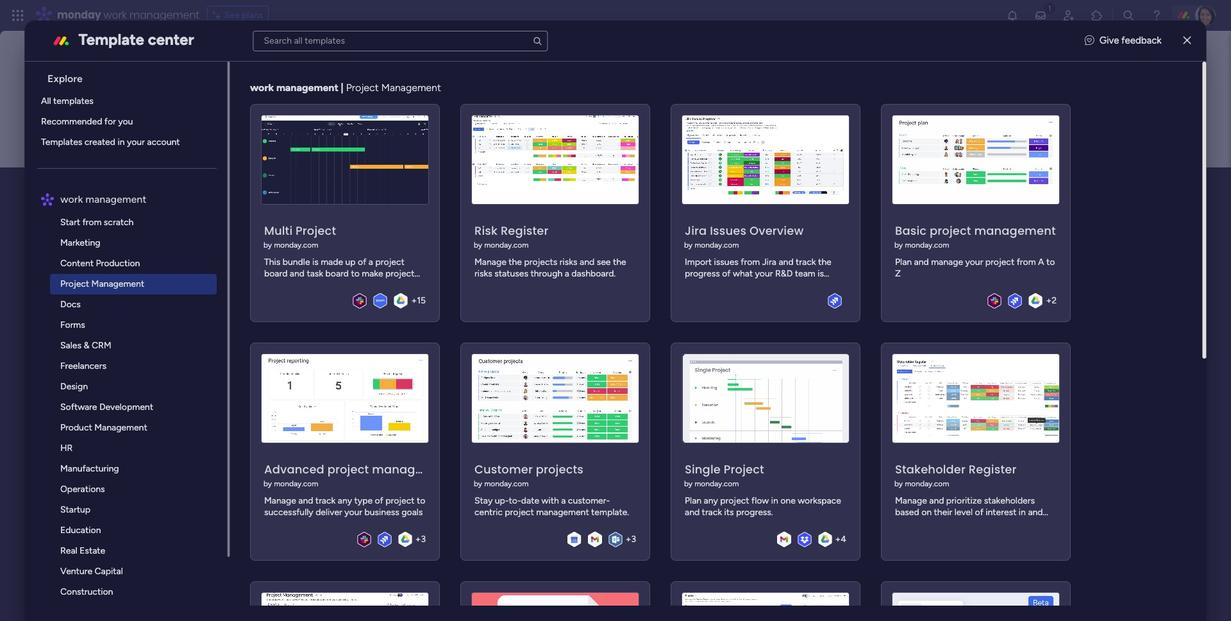 Task type: locate. For each thing, give the bounding box(es) containing it.
by down advanced
[[264, 479, 272, 488]]

give feedback link
[[1085, 34, 1162, 48]]

in inside explore element
[[118, 137, 125, 148]]

design
[[61, 381, 88, 392]]

projects up "through" on the top left of the page
[[525, 256, 558, 267]]

see plans
[[224, 10, 263, 21]]

1 horizontal spatial register
[[970, 461, 1017, 477]]

2 vertical spatial in
[[772, 495, 779, 506]]

from left a
[[1018, 256, 1037, 267]]

your for basic project management
[[966, 256, 984, 267]]

New Workspace field
[[147, 172, 1053, 201]]

2 vertical spatial work
[[61, 193, 83, 205]]

0 vertical spatial risks
[[560, 256, 578, 267]]

0 vertical spatial from
[[83, 217, 102, 228]]

plan inside plan and manage your project from a to z
[[896, 256, 913, 267]]

date
[[522, 495, 540, 506]]

monday.com inside basic project management by monday.com
[[906, 240, 950, 249]]

jira issues overview by monday.com
[[685, 222, 804, 249]]

3
[[421, 534, 426, 545], [632, 534, 637, 545]]

monday.com
[[274, 240, 319, 249], [485, 240, 529, 249], [695, 240, 740, 249], [906, 240, 950, 249], [274, 479, 319, 488], [485, 479, 529, 488], [695, 479, 740, 488], [906, 479, 950, 488]]

in inside plan any project flow in one workspace and track its progress.
[[772, 495, 779, 506]]

2 3 from the left
[[632, 534, 637, 545]]

manage
[[475, 256, 507, 267], [265, 495, 297, 506]]

monday.com down "customer"
[[485, 479, 529, 488]]

+ 15
[[412, 295, 426, 306]]

+
[[412, 295, 417, 306], [1047, 295, 1053, 306], [416, 534, 421, 545], [626, 534, 632, 545], [836, 534, 842, 545]]

see
[[597, 256, 611, 267]]

monday.com down "multi"
[[274, 240, 319, 249]]

management for product management
[[95, 422, 148, 433]]

register inside risk register by monday.com
[[501, 222, 549, 238]]

risks up "through" on the top left of the page
[[560, 256, 578, 267]]

0 horizontal spatial from
[[83, 217, 102, 228]]

project inside the manage and track any type of project to successfully deliver your business goals
[[386, 495, 415, 506]]

monday.com down stakeholder
[[906, 479, 950, 488]]

1 horizontal spatial plan
[[896, 256, 913, 267]]

1 horizontal spatial in
[[169, 285, 178, 299]]

add for add from templates
[[81, 318, 100, 330]]

2 the from the left
[[614, 256, 627, 267]]

project down to-
[[505, 507, 535, 518]]

by inside basic project management by monday.com
[[895, 240, 904, 249]]

by inside multi project by monday.com
[[264, 240, 272, 249]]

1 vertical spatial to
[[417, 495, 426, 506]]

2 horizontal spatial work
[[250, 81, 274, 94]]

monday.com inside multi project by monday.com
[[274, 240, 319, 249]]

from up crm
[[103, 318, 125, 330]]

recent
[[72, 249, 105, 261]]

plan up z
[[896, 256, 913, 267]]

0 vertical spatial projects
[[525, 256, 558, 267]]

boards down scratch
[[107, 249, 139, 261]]

any left type at the bottom of the page
[[338, 495, 353, 506]]

from inside button
[[103, 318, 125, 330]]

project inside work management templates element
[[61, 278, 90, 289]]

1 horizontal spatial to
[[1047, 256, 1056, 267]]

real estate
[[61, 545, 106, 556]]

0 horizontal spatial templates
[[54, 96, 94, 107]]

project right |
[[347, 81, 379, 94]]

+ for advanced project management
[[416, 534, 421, 545]]

2 vertical spatial your
[[345, 507, 363, 518]]

+ 3
[[416, 534, 426, 545], [626, 534, 637, 545]]

by down jira
[[685, 240, 693, 249]]

2 horizontal spatial in
[[772, 495, 779, 506]]

to inside the manage and track any type of project to successfully deliver your business goals
[[417, 495, 426, 506]]

1 horizontal spatial add
[[149, 203, 168, 214]]

boards
[[107, 249, 139, 261], [131, 285, 166, 299]]

manage up successfully
[[265, 495, 297, 506]]

your down type at the bottom of the page
[[345, 507, 363, 518]]

a inside manage the projects risks and see the risks statuses through a dashboard.
[[565, 268, 570, 279]]

management up a
[[975, 222, 1057, 238]]

workspace down permissions
[[203, 285, 259, 299]]

management left |
[[277, 81, 339, 94]]

2 horizontal spatial your
[[966, 256, 984, 267]]

new workspace
[[150, 172, 312, 201]]

by inside risk register by monday.com
[[474, 240, 483, 249]]

multi
[[265, 222, 293, 238]]

explore element
[[37, 91, 227, 153]]

a right "through" on the top left of the page
[[565, 268, 570, 279]]

by down single
[[685, 479, 693, 488]]

templates up recommended
[[54, 96, 94, 107]]

0 vertical spatial boards
[[107, 249, 139, 261]]

1 vertical spatial templates
[[127, 318, 173, 330]]

project
[[931, 222, 972, 238], [986, 256, 1015, 267], [328, 461, 369, 477], [386, 495, 415, 506], [721, 495, 750, 506], [505, 507, 535, 518]]

to up the goals
[[417, 495, 426, 506]]

manage inside the manage and track any type of project to successfully deliver your business goals
[[265, 495, 297, 506]]

+ for basic project management
[[1047, 295, 1053, 306]]

your down basic project management by monday.com
[[966, 256, 984, 267]]

in for plan
[[772, 495, 779, 506]]

account
[[147, 137, 180, 148]]

add down new
[[149, 203, 168, 214]]

1 horizontal spatial workspace
[[799, 495, 842, 506]]

2 any from the left
[[704, 495, 719, 506]]

in
[[118, 137, 125, 148], [169, 285, 178, 299], [772, 495, 779, 506]]

your inside the manage and track any type of project to successfully deliver your business goals
[[345, 507, 363, 518]]

0 vertical spatial management
[[382, 81, 442, 94]]

1 vertical spatial in
[[169, 285, 178, 299]]

0 vertical spatial work
[[104, 8, 127, 22]]

forms
[[61, 320, 85, 330]]

workspace for plan any project flow in one workspace and track its progress.
[[799, 495, 842, 506]]

a right with
[[562, 495, 566, 506]]

monday.com down advanced
[[274, 479, 319, 488]]

project up manage
[[931, 222, 972, 238]]

0 horizontal spatial the
[[509, 256, 523, 267]]

see
[[224, 10, 240, 21]]

monday.com inside single project by monday.com
[[695, 479, 740, 488]]

1 vertical spatial from
[[1018, 256, 1037, 267]]

customer
[[475, 461, 533, 477]]

notifications image
[[1007, 9, 1020, 22]]

0 horizontal spatial to
[[417, 495, 426, 506]]

add up & at the left of the page
[[81, 318, 100, 330]]

1 horizontal spatial work
[[104, 8, 127, 22]]

search image
[[533, 36, 543, 46]]

0 vertical spatial track
[[316, 495, 336, 506]]

list box
[[30, 62, 230, 621]]

1 horizontal spatial any
[[704, 495, 719, 506]]

stakeholder
[[896, 461, 967, 477]]

by up the stay
[[474, 479, 483, 488]]

project down content
[[61, 278, 90, 289]]

3 for advanced project management
[[421, 534, 426, 545]]

workspace for you have 0 boards in this workspace
[[203, 285, 259, 299]]

1 vertical spatial your
[[966, 256, 984, 267]]

this
[[181, 285, 200, 299]]

1 vertical spatial add
[[81, 318, 100, 330]]

the right see
[[614, 256, 627, 267]]

by
[[264, 240, 272, 249], [474, 240, 483, 249], [685, 240, 693, 249], [895, 240, 904, 249], [264, 479, 272, 488], [474, 479, 483, 488], [685, 479, 693, 488], [895, 479, 904, 488]]

the up statuses
[[509, 256, 523, 267]]

register inside stakeholder register by monday.com
[[970, 461, 1017, 477]]

risks left statuses
[[475, 268, 493, 279]]

0 horizontal spatial track
[[316, 495, 336, 506]]

1 vertical spatial workspace
[[799, 495, 842, 506]]

1 vertical spatial risks
[[475, 268, 493, 279]]

0 vertical spatial register
[[501, 222, 549, 238]]

content
[[61, 258, 94, 269]]

add inside add from templates button
[[81, 318, 100, 330]]

0 horizontal spatial 3
[[421, 534, 426, 545]]

0 vertical spatial manage
[[475, 256, 507, 267]]

project up its
[[721, 495, 750, 506]]

projects inside customer projects by monday.com
[[536, 461, 584, 477]]

management
[[129, 8, 199, 22], [277, 81, 339, 94], [86, 193, 147, 205], [975, 222, 1057, 238], [372, 461, 454, 477], [537, 507, 590, 518]]

1 horizontal spatial manage
[[475, 256, 507, 267]]

1 horizontal spatial templates
[[127, 318, 173, 330]]

boards right 0
[[131, 285, 166, 299]]

and up successfully
[[299, 495, 314, 506]]

4
[[842, 534, 847, 545]]

track inside plan any project flow in one workspace and track its progress.
[[703, 507, 723, 518]]

any inside the manage and track any type of project to successfully deliver your business goals
[[338, 495, 353, 506]]

through
[[531, 268, 563, 279]]

0 horizontal spatial your
[[127, 137, 145, 148]]

to for basic project management
[[1047, 256, 1056, 267]]

in left this
[[169, 285, 178, 299]]

templates created in your account
[[41, 137, 180, 148]]

1 horizontal spatial track
[[703, 507, 723, 518]]

management down search all templates search box
[[382, 81, 442, 94]]

a
[[1039, 256, 1045, 267]]

monday.com down 'basic'
[[906, 240, 950, 249]]

work for work management | project management
[[250, 81, 274, 94]]

register right stakeholder
[[970, 461, 1017, 477]]

add
[[149, 203, 168, 214], [81, 318, 100, 330]]

venture capital
[[61, 566, 123, 577]]

any
[[338, 495, 353, 506], [704, 495, 719, 506]]

deliver
[[316, 507, 343, 518]]

templates
[[54, 96, 94, 107], [127, 318, 173, 330]]

add from templates button
[[71, 311, 184, 337]]

plan inside plan any project flow in one workspace and track its progress.
[[685, 495, 702, 506]]

+ for multi project
[[412, 295, 417, 306]]

workspace inside plan any project flow in one workspace and track its progress.
[[799, 495, 842, 506]]

monday.com down single
[[695, 479, 740, 488]]

1 horizontal spatial from
[[103, 318, 125, 330]]

+ 3 down the goals
[[416, 534, 426, 545]]

1 horizontal spatial the
[[614, 256, 627, 267]]

one
[[781, 495, 796, 506]]

plan down single
[[685, 495, 702, 506]]

management down production
[[92, 278, 145, 289]]

project down basic project management by monday.com
[[986, 256, 1015, 267]]

0 horizontal spatial plan
[[685, 495, 702, 506]]

manage up statuses
[[475, 256, 507, 267]]

1 horizontal spatial + 3
[[626, 534, 637, 545]]

manage inside manage the projects risks and see the risks statuses through a dashboard.
[[475, 256, 507, 267]]

0 horizontal spatial manage
[[265, 495, 297, 506]]

register
[[501, 222, 549, 238], [970, 461, 1017, 477]]

templates down you have 0 boards in this workspace
[[127, 318, 173, 330]]

0 horizontal spatial register
[[501, 222, 549, 238]]

+ 4
[[836, 534, 847, 545]]

and up dashboard.
[[580, 256, 595, 267]]

plan any project flow in one workspace and track its progress.
[[685, 495, 842, 518]]

by down 'basic'
[[895, 240, 904, 249]]

0 horizontal spatial any
[[338, 495, 353, 506]]

plan
[[896, 256, 913, 267], [685, 495, 702, 506]]

template
[[79, 30, 144, 48]]

by down stakeholder
[[895, 479, 904, 488]]

management down development in the left bottom of the page
[[95, 422, 148, 433]]

0 vertical spatial a
[[565, 268, 570, 279]]

to right a
[[1047, 256, 1056, 267]]

manage for advanced
[[265, 495, 297, 506]]

0 vertical spatial templates
[[54, 96, 94, 107]]

0 vertical spatial your
[[127, 137, 145, 148]]

3 for customer projects
[[632, 534, 637, 545]]

recommended
[[41, 116, 103, 127]]

apps image
[[1091, 9, 1104, 22]]

2 vertical spatial from
[[103, 318, 125, 330]]

project right "multi"
[[296, 222, 337, 238]]

marketing
[[61, 237, 101, 248]]

monday
[[57, 8, 101, 22]]

0 horizontal spatial workspace
[[203, 285, 259, 299]]

advanced project management by monday.com
[[264, 461, 454, 488]]

1 vertical spatial manage
[[265, 495, 297, 506]]

project inside single project by monday.com
[[724, 461, 765, 477]]

track up deliver
[[316, 495, 336, 506]]

0 horizontal spatial work
[[61, 193, 83, 205]]

crm
[[92, 340, 112, 351]]

to inside plan and manage your project from a to z
[[1047, 256, 1056, 267]]

see plans button
[[207, 6, 269, 25]]

by down "multi"
[[264, 240, 272, 249]]

your for all templates
[[127, 137, 145, 148]]

work inside list box
[[61, 193, 83, 205]]

from right start
[[83, 217, 102, 228]]

0 vertical spatial workspace
[[203, 285, 259, 299]]

for
[[105, 116, 116, 127]]

+ 3 down template.
[[626, 534, 637, 545]]

your inside explore element
[[127, 137, 145, 148]]

a
[[565, 268, 570, 279], [562, 495, 566, 506]]

software development
[[61, 402, 154, 413]]

from
[[83, 217, 102, 228], [1018, 256, 1037, 267], [103, 318, 125, 330]]

projects up with
[[536, 461, 584, 477]]

0 vertical spatial to
[[1047, 256, 1056, 267]]

monday.com inside advanced project management by monday.com
[[274, 479, 319, 488]]

in down you
[[118, 137, 125, 148]]

multi project by monday.com
[[264, 222, 337, 249]]

by down risk
[[474, 240, 483, 249]]

1 any from the left
[[338, 495, 353, 506]]

monday.com down "issues"
[[695, 240, 740, 249]]

work management templates element
[[37, 212, 227, 621]]

2 vertical spatial management
[[95, 422, 148, 433]]

your inside plan and manage your project from a to z
[[966, 256, 984, 267]]

0 horizontal spatial add
[[81, 318, 100, 330]]

register right risk
[[501, 222, 549, 238]]

project up the goals
[[386, 495, 415, 506]]

track left its
[[703, 507, 723, 518]]

your down you
[[127, 137, 145, 148]]

workspace right one in the bottom of the page
[[799, 495, 842, 506]]

1 vertical spatial plan
[[685, 495, 702, 506]]

permissions
[[212, 249, 267, 261]]

1 3 from the left
[[421, 534, 426, 545]]

0 vertical spatial in
[[118, 137, 125, 148]]

register for risk register
[[501, 222, 549, 238]]

project up type at the bottom of the page
[[328, 461, 369, 477]]

1 vertical spatial track
[[703, 507, 723, 518]]

production
[[96, 258, 140, 269]]

1 horizontal spatial risks
[[560, 256, 578, 267]]

1 vertical spatial work
[[250, 81, 274, 94]]

0 horizontal spatial + 3
[[416, 534, 426, 545]]

any down single project by monday.com
[[704, 495, 719, 506]]

work for work management
[[61, 193, 83, 205]]

manage and track any type of project to successfully deliver your business goals
[[265, 495, 426, 518]]

project inside multi project by monday.com
[[296, 222, 337, 238]]

from inside work management templates element
[[83, 217, 102, 228]]

1 vertical spatial projects
[[536, 461, 584, 477]]

None search field
[[253, 30, 548, 51]]

projects
[[525, 256, 558, 267], [536, 461, 584, 477]]

project up flow at right bottom
[[724, 461, 765, 477]]

monday.com down risk
[[485, 240, 529, 249]]

and left its
[[685, 507, 700, 518]]

management inside advanced project management by monday.com
[[372, 461, 454, 477]]

flow
[[752, 495, 770, 506]]

1 vertical spatial a
[[562, 495, 566, 506]]

and inside plan and manage your project from a to z
[[915, 256, 930, 267]]

issues
[[711, 222, 747, 238]]

basic project management by monday.com
[[895, 222, 1057, 249]]

created
[[85, 137, 116, 148]]

2 + 3 from the left
[[626, 534, 637, 545]]

|
[[341, 81, 344, 94]]

from for scratch
[[83, 217, 102, 228]]

1 horizontal spatial your
[[345, 507, 363, 518]]

0 vertical spatial plan
[[896, 256, 913, 267]]

0 horizontal spatial risks
[[475, 268, 493, 279]]

management up the goals
[[372, 461, 454, 477]]

1 + 3 from the left
[[416, 534, 426, 545]]

0 horizontal spatial in
[[118, 137, 125, 148]]

0 vertical spatial add
[[149, 203, 168, 214]]

and left manage
[[915, 256, 930, 267]]

management down with
[[537, 507, 590, 518]]

project
[[347, 81, 379, 94], [296, 222, 337, 238], [61, 278, 90, 289], [724, 461, 765, 477]]

1 horizontal spatial 3
[[632, 534, 637, 545]]

1 vertical spatial register
[[970, 461, 1017, 477]]

2 horizontal spatial from
[[1018, 256, 1037, 267]]

in left one in the bottom of the page
[[772, 495, 779, 506]]

1 vertical spatial management
[[92, 278, 145, 289]]



Task type: vqa. For each thing, say whether or not it's contained in the screenshot.


Task type: describe. For each thing, give the bounding box(es) containing it.
by inside single project by monday.com
[[685, 479, 693, 488]]

inbox image
[[1035, 9, 1048, 22]]

up-
[[495, 495, 509, 506]]

work management | project management
[[250, 81, 442, 94]]

to for advanced project management
[[417, 495, 426, 506]]

customer projects by monday.com
[[474, 461, 584, 488]]

manage for risk
[[475, 256, 507, 267]]

monday.com inside risk register by monday.com
[[485, 240, 529, 249]]

and inside plan any project flow in one workspace and track its progress.
[[685, 507, 700, 518]]

monday.com inside stakeholder register by monday.com
[[906, 479, 950, 488]]

monday.com inside jira issues overview by monday.com
[[695, 240, 740, 249]]

risk
[[475, 222, 498, 238]]

customer-
[[569, 495, 611, 506]]

project inside plan any project flow in one workspace and track its progress.
[[721, 495, 750, 506]]

type
[[355, 495, 373, 506]]

all templates
[[41, 96, 94, 107]]

goals
[[402, 507, 423, 518]]

explore heading
[[37, 62, 227, 91]]

you have 0 boards in this workspace
[[71, 285, 259, 299]]

software
[[61, 402, 97, 413]]

you
[[71, 285, 91, 299]]

work management
[[61, 193, 147, 205]]

venture
[[61, 566, 93, 577]]

by inside stakeholder register by monday.com
[[895, 479, 904, 488]]

operations
[[61, 484, 105, 495]]

select product image
[[12, 9, 24, 22]]

project management
[[61, 278, 145, 289]]

product management
[[61, 422, 148, 433]]

plan for single
[[685, 495, 702, 506]]

in for you
[[169, 285, 178, 299]]

to-
[[509, 495, 522, 506]]

add for add
[[149, 203, 168, 214]]

project inside stay up-to-date with a customer- centric project management template.
[[505, 507, 535, 518]]

by inside customer projects by monday.com
[[474, 479, 483, 488]]

&
[[84, 340, 90, 351]]

+ 3 for customer projects
[[626, 534, 637, 545]]

monday work management
[[57, 8, 199, 22]]

workspace
[[199, 172, 312, 201]]

sales
[[61, 340, 82, 351]]

manage
[[932, 256, 964, 267]]

feedback
[[1122, 35, 1162, 46]]

product
[[61, 422, 93, 433]]

have
[[93, 285, 118, 299]]

start
[[61, 217, 80, 228]]

project inside advanced project management by monday.com
[[328, 461, 369, 477]]

basic
[[896, 222, 928, 238]]

single
[[685, 461, 721, 477]]

progress.
[[737, 507, 774, 518]]

give
[[1100, 35, 1120, 46]]

projects inside manage the projects risks and see the risks statuses through a dashboard.
[[525, 256, 558, 267]]

template.
[[592, 507, 630, 518]]

education
[[61, 525, 101, 536]]

startup
[[61, 504, 91, 515]]

successfully
[[265, 507, 314, 518]]

+ 3 for advanced project management
[[416, 534, 426, 545]]

single project by monday.com
[[685, 461, 765, 488]]

search everything image
[[1123, 9, 1136, 22]]

help image
[[1151, 9, 1164, 22]]

risk register by monday.com
[[474, 222, 549, 249]]

a inside stay up-to-date with a customer- centric project management template.
[[562, 495, 566, 506]]

management inside basic project management by monday.com
[[975, 222, 1057, 238]]

list box containing explore
[[30, 62, 230, 621]]

1 image
[[1045, 1, 1056, 15]]

1 vertical spatial boards
[[131, 285, 166, 299]]

z
[[896, 268, 902, 279]]

its
[[725, 507, 735, 518]]

real
[[61, 545, 78, 556]]

description
[[213, 203, 259, 214]]

docs
[[61, 299, 81, 310]]

templates inside explore element
[[54, 96, 94, 107]]

give feedback
[[1100, 35, 1162, 46]]

any inside plan any project flow in one workspace and track its progress.
[[704, 495, 719, 506]]

from for templates
[[103, 318, 125, 330]]

advanced
[[265, 461, 325, 477]]

management up scratch
[[86, 193, 147, 205]]

by inside advanced project management by monday.com
[[264, 479, 272, 488]]

add from templates
[[81, 318, 173, 330]]

project inside basic project management by monday.com
[[931, 222, 972, 238]]

management for project management
[[92, 278, 145, 289]]

construction
[[61, 586, 113, 597]]

hr
[[61, 443, 73, 454]]

sales & crm
[[61, 340, 112, 351]]

template center
[[79, 30, 194, 48]]

james peterson image
[[1196, 5, 1216, 26]]

from inside plan and manage your project from a to z
[[1018, 256, 1037, 267]]

recent boards
[[72, 249, 139, 261]]

management inside stay up-to-date with a customer- centric project management template.
[[537, 507, 590, 518]]

with
[[542, 495, 560, 506]]

plan for basic
[[896, 256, 913, 267]]

overview
[[750, 222, 804, 238]]

by inside jira issues overview by monday.com
[[685, 240, 693, 249]]

explore
[[48, 73, 83, 85]]

manage the projects risks and see the risks statuses through a dashboard.
[[475, 256, 627, 279]]

and inside manage the projects risks and see the risks statuses through a dashboard.
[[580, 256, 595, 267]]

new
[[150, 172, 194, 201]]

scratch
[[104, 217, 134, 228]]

+ for customer projects
[[626, 534, 632, 545]]

Search all templates search field
[[253, 30, 548, 51]]

all
[[41, 96, 51, 107]]

v2 user feedback image
[[1085, 34, 1095, 48]]

2
[[1053, 295, 1058, 306]]

templates
[[41, 137, 83, 148]]

templates inside button
[[127, 318, 173, 330]]

you
[[118, 116, 133, 127]]

close image
[[1184, 36, 1192, 46]]

1 the from the left
[[509, 256, 523, 267]]

0
[[121, 285, 128, 299]]

register for stakeholder register
[[970, 461, 1017, 477]]

plan and manage your project from a to z
[[896, 256, 1056, 279]]

start from scratch
[[61, 217, 134, 228]]

and inside the manage and track any type of project to successfully deliver your business goals
[[299, 495, 314, 506]]

invite members image
[[1063, 9, 1076, 22]]

estate
[[80, 545, 106, 556]]

project inside plan and manage your project from a to z
[[986, 256, 1015, 267]]

dashboard.
[[572, 268, 616, 279]]

jira
[[685, 222, 708, 238]]

monday.com inside customer projects by monday.com
[[485, 479, 529, 488]]

management up center
[[129, 8, 199, 22]]

of
[[375, 495, 384, 506]]

stay up-to-date with a customer- centric project management template.
[[475, 495, 630, 518]]

business
[[365, 507, 400, 518]]

development
[[100, 402, 154, 413]]

centric
[[475, 507, 503, 518]]

content production
[[61, 258, 140, 269]]

+ for single project
[[836, 534, 842, 545]]

15
[[417, 295, 426, 306]]

center
[[148, 30, 194, 48]]

track inside the manage and track any type of project to successfully deliver your business goals
[[316, 495, 336, 506]]



